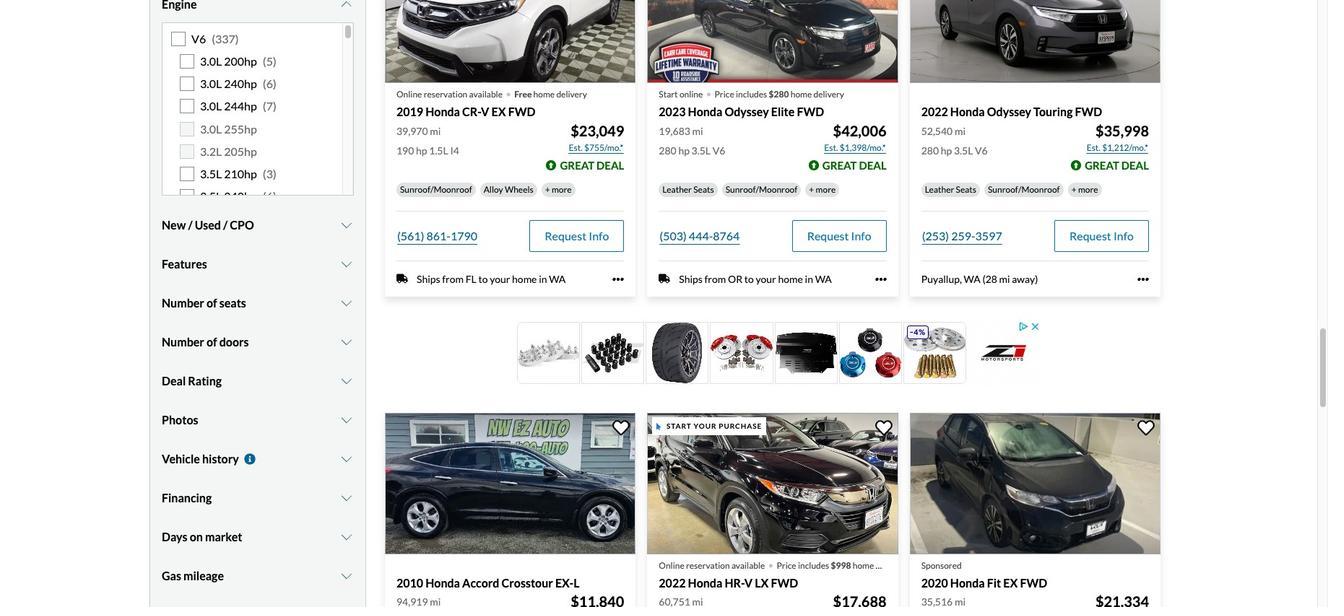 Task type: vqa. For each thing, say whether or not it's contained in the screenshot.
COLOR associated with Interior color
no



Task type: locate. For each thing, give the bounding box(es) containing it.
19,683
[[659, 125, 690, 137]]

deal down $1,212/mo.*
[[1122, 159, 1149, 172]]

vehicle
[[162, 452, 200, 466]]

1 seats from the left
[[694, 184, 714, 195]]

1 horizontal spatial /
[[223, 218, 228, 232]]

0 horizontal spatial delivery
[[556, 89, 587, 100]]

chevron down image inside photos dropdown button
[[340, 414, 354, 426]]

3.5l 240hp (6)
[[200, 189, 276, 203]]

chevron down image inside number of doors dropdown button
[[340, 336, 354, 348]]

3 3.0l from the top
[[200, 99, 222, 113]]

of inside number of seats dropdown button
[[207, 296, 217, 310]]

honda inside start online · price includes $280 home delivery 2023 honda odyssey elite fwd
[[688, 105, 723, 119]]

0 vertical spatial ex
[[492, 105, 506, 119]]

/
[[188, 218, 193, 232], [223, 218, 228, 232]]

1 + more from the left
[[545, 184, 572, 195]]

2 horizontal spatial more
[[1078, 184, 1098, 195]]

great down est. $755/mo.* button
[[560, 159, 595, 172]]

1 leather seats from the left
[[663, 184, 714, 195]]

home right $280
[[791, 89, 812, 100]]

2 request from the left
[[807, 229, 849, 242]]

0 vertical spatial number
[[162, 296, 204, 310]]

· for hr-
[[768, 551, 774, 577]]

chevron down image inside deal rating dropdown button
[[340, 375, 354, 387]]

(7)
[[263, 99, 276, 113]]

3.2l
[[200, 144, 222, 158]]

reservation for 2022
[[686, 560, 730, 571]]

1 vertical spatial 2022
[[659, 576, 686, 590]]

0 vertical spatial (6)
[[263, 77, 276, 90]]

start up 2023
[[659, 89, 678, 100]]

from left fl
[[442, 273, 464, 285]]

2 280 from the left
[[921, 144, 939, 156]]

2 horizontal spatial info
[[1114, 229, 1134, 242]]

3.5l 210hp (3)
[[200, 167, 276, 181]]

2 horizontal spatial request info button
[[1055, 220, 1149, 252]]

3.5l inside 19,683 mi 280 hp 3.5l v6
[[692, 144, 711, 156]]

hp for ·
[[679, 144, 690, 156]]

v inside online reservation available · price includes $998 home delivery 2022 honda hr-v lx fwd
[[745, 576, 753, 590]]

fwd right elite
[[797, 105, 824, 119]]

wa for price
[[815, 273, 832, 285]]

reservation inside online reservation available · price includes $998 home delivery 2022 honda hr-v lx fwd
[[686, 560, 730, 571]]

v6 for $35,998
[[975, 144, 988, 156]]

home right or
[[778, 273, 803, 285]]

deal rating button
[[162, 363, 354, 399]]

1 ellipsis h image from the left
[[613, 273, 624, 285]]

est. $1,398/mo.* button
[[824, 141, 887, 155]]

190
[[397, 144, 414, 156]]

chevron down image for number of seats
[[340, 297, 354, 309]]

0 horizontal spatial info
[[589, 229, 609, 242]]

honda right the 2010
[[426, 576, 460, 590]]

2 horizontal spatial great
[[1085, 159, 1120, 172]]

0 horizontal spatial request info
[[545, 229, 609, 242]]

number
[[162, 296, 204, 310], [162, 335, 204, 349]]

sunroof/moonroof
[[400, 184, 472, 195], [726, 184, 798, 195], [988, 184, 1060, 195]]

1 horizontal spatial 2022
[[921, 105, 948, 119]]

deal down $1,398/mo.*
[[859, 159, 887, 172]]

home right fl
[[512, 273, 537, 285]]

1 horizontal spatial info
[[851, 229, 872, 242]]

seats
[[694, 184, 714, 195], [956, 184, 977, 195]]

includes left $998
[[798, 560, 829, 571]]

3 deal from the left
[[1122, 159, 1149, 172]]

2 of from the top
[[207, 335, 217, 349]]

1 to from the left
[[479, 273, 488, 285]]

5 chevron down image from the top
[[340, 453, 354, 465]]

great deal
[[560, 159, 624, 172], [823, 159, 887, 172], [1085, 159, 1149, 172]]

v6 (337)
[[191, 32, 239, 45]]

start inside start online · price includes $280 home delivery 2023 honda odyssey elite fwd
[[659, 89, 678, 100]]

1 info from the left
[[589, 229, 609, 242]]

2 horizontal spatial your
[[756, 273, 776, 285]]

home inside online reservation available · free home delivery 2019 honda cr-v ex fwd
[[534, 89, 555, 100]]

1 chevron down image from the top
[[340, 258, 354, 270]]

1 horizontal spatial in
[[805, 273, 813, 285]]

ellipsis h image for ·
[[613, 273, 624, 285]]

0 horizontal spatial more
[[552, 184, 572, 195]]

new / used / cpo
[[162, 218, 254, 232]]

includes left $280
[[736, 89, 767, 100]]

v6 down 2022 honda odyssey touring fwd
[[975, 144, 988, 156]]

0 horizontal spatial price
[[715, 89, 734, 100]]

1 vertical spatial includes
[[798, 560, 829, 571]]

1 horizontal spatial great
[[823, 159, 857, 172]]

more
[[552, 184, 572, 195], [816, 184, 836, 195], [1078, 184, 1098, 195]]

est. for ·
[[569, 142, 583, 153]]

request
[[545, 229, 587, 242], [807, 229, 849, 242], [1070, 229, 1112, 242]]

mi for $42,006
[[692, 125, 703, 137]]

of left doors
[[207, 335, 217, 349]]

· inside online reservation available · free home delivery 2019 honda cr-v ex fwd
[[506, 80, 512, 106]]

hp inside 19,683 mi 280 hp 3.5l v6
[[679, 144, 690, 156]]

3.5l down 2022 honda odyssey touring fwd
[[954, 144, 973, 156]]

chevron down image inside financing dropdown button
[[340, 492, 354, 504]]

online
[[397, 89, 422, 100], [659, 560, 685, 571]]

0 vertical spatial reservation
[[424, 89, 468, 100]]

price left $998
[[777, 560, 796, 571]]

2022 left 'hr-'
[[659, 576, 686, 590]]

home right $998
[[853, 560, 874, 571]]

online inside online reservation available · price includes $998 home delivery 2022 honda hr-v lx fwd
[[659, 560, 685, 571]]

of left seats
[[207, 296, 217, 310]]

+ for price
[[809, 184, 814, 195]]

mi inside 39,970 mi 190 hp 1.5l i4
[[430, 125, 441, 137]]

reservation up 'hr-'
[[686, 560, 730, 571]]

2 (6) from the top
[[263, 189, 276, 203]]

1 vertical spatial v
[[745, 576, 753, 590]]

1 + from the left
[[545, 184, 550, 195]]

+ more down est. $1,212/mo.* button
[[1072, 184, 1098, 195]]

est. inside $23,049 est. $755/mo.*
[[569, 142, 583, 153]]

1 vertical spatial (6)
[[263, 189, 276, 203]]

2 horizontal spatial v6
[[975, 144, 988, 156]]

used
[[195, 218, 221, 232]]

1 horizontal spatial request info
[[807, 229, 872, 242]]

1 horizontal spatial deal
[[859, 159, 887, 172]]

your right or
[[756, 273, 776, 285]]

1 ships from the left
[[417, 273, 440, 285]]

8764
[[713, 229, 740, 242]]

2 more from the left
[[816, 184, 836, 195]]

$755/mo.*
[[584, 142, 624, 153]]

online inside online reservation available · free home delivery 2019 honda cr-v ex fwd
[[397, 89, 422, 100]]

great down est. $1,212/mo.* button
[[1085, 159, 1120, 172]]

seats up 259-
[[956, 184, 977, 195]]

0 horizontal spatial deal
[[597, 159, 624, 172]]

0 horizontal spatial request info button
[[530, 220, 624, 252]]

1 horizontal spatial from
[[705, 273, 726, 285]]

1 horizontal spatial +
[[809, 184, 814, 195]]

your
[[490, 273, 510, 285], [756, 273, 776, 285], [694, 422, 717, 431]]

mi up 1.5l
[[430, 125, 441, 137]]

ships
[[417, 273, 440, 285], [679, 273, 703, 285]]

from
[[442, 273, 464, 285], [705, 273, 726, 285]]

1 horizontal spatial est.
[[824, 142, 838, 153]]

2 wa from the left
[[815, 273, 832, 285]]

+ more down the est. $1,398/mo.* button
[[809, 184, 836, 195]]

$42,006 est. $1,398/mo.*
[[824, 122, 887, 153]]

0 horizontal spatial wa
[[549, 273, 566, 285]]

1 (6) from the top
[[263, 77, 276, 90]]

start
[[659, 89, 678, 100], [667, 422, 692, 431]]

·
[[506, 80, 512, 106], [706, 80, 712, 106], [768, 551, 774, 577]]

1 request info from the left
[[545, 229, 609, 242]]

start right mouse pointer image
[[667, 422, 692, 431]]

delivery up $42,006
[[814, 89, 844, 100]]

1 est. from the left
[[569, 142, 583, 153]]

1 240hp from the top
[[224, 77, 257, 90]]

0 horizontal spatial ellipsis h image
[[613, 273, 624, 285]]

3 + from the left
[[1072, 184, 1077, 195]]

request info button for price
[[792, 220, 887, 252]]

1 great deal from the left
[[560, 159, 624, 172]]

0 horizontal spatial includes
[[736, 89, 767, 100]]

280 inside 19,683 mi 280 hp 3.5l v6
[[659, 144, 677, 156]]

1 horizontal spatial online
[[659, 560, 685, 571]]

chevron down image inside features dropdown button
[[340, 258, 354, 270]]

(6) down the (3)
[[263, 189, 276, 203]]

/ right the new
[[188, 218, 193, 232]]

truck image
[[397, 273, 408, 285]]

0 horizontal spatial 2022
[[659, 576, 686, 590]]

280 for $42,006
[[659, 144, 677, 156]]

hp inside 39,970 mi 190 hp 1.5l i4
[[416, 144, 427, 156]]

available up cr-
[[469, 89, 503, 100]]

(6) down the (5)
[[263, 77, 276, 90]]

ships right truck image
[[417, 273, 440, 285]]

1 horizontal spatial wa
[[815, 273, 832, 285]]

sunroof/moonroof up 3597
[[988, 184, 1060, 195]]

1 horizontal spatial v6
[[713, 144, 725, 156]]

info
[[589, 229, 609, 242], [851, 229, 872, 242], [1114, 229, 1134, 242]]

2 deal from the left
[[859, 159, 887, 172]]

4 chevron down image from the top
[[340, 414, 354, 426]]

ellipsis h image
[[1138, 273, 1149, 285]]

gas mileage
[[162, 569, 224, 583]]

1 vertical spatial start
[[667, 422, 692, 431]]

seats up 444-
[[694, 184, 714, 195]]

0 vertical spatial price
[[715, 89, 734, 100]]

1 number from the top
[[162, 296, 204, 310]]

2 horizontal spatial request
[[1070, 229, 1112, 242]]

· left free
[[506, 80, 512, 106]]

2 seats from the left
[[956, 184, 977, 195]]

1 horizontal spatial to
[[745, 273, 754, 285]]

1 from from the left
[[442, 273, 464, 285]]

great down the est. $1,398/mo.* button
[[823, 159, 857, 172]]

(337)
[[212, 32, 239, 45]]

1 horizontal spatial delivery
[[814, 89, 844, 100]]

0 horizontal spatial sunroof/moonroof
[[400, 184, 472, 195]]

2 horizontal spatial + more
[[1072, 184, 1098, 195]]

mi for $35,998
[[955, 125, 966, 137]]

0 vertical spatial of
[[207, 296, 217, 310]]

1 vertical spatial ex
[[1004, 576, 1018, 590]]

1 more from the left
[[552, 184, 572, 195]]

chevron down image inside days on market dropdown button
[[340, 531, 354, 543]]

platinum white pearl 2019 honda cr-v ex fwd suv / crossover front-wheel drive continuously variable transmission image
[[385, 0, 636, 83]]

ex right fit
[[1004, 576, 1018, 590]]

mi right 52,540
[[955, 125, 966, 137]]

0 vertical spatial online
[[397, 89, 422, 100]]

240hp up 244hp
[[224, 77, 257, 90]]

great deal down the est. $1,398/mo.* button
[[823, 159, 887, 172]]

mi for $23,049
[[430, 125, 441, 137]]

delivery up $23,049
[[556, 89, 587, 100]]

0 horizontal spatial in
[[539, 273, 547, 285]]

1 280 from the left
[[659, 144, 677, 156]]

leather up (253)
[[925, 184, 954, 195]]

0 horizontal spatial hp
[[416, 144, 427, 156]]

6 chevron down image from the top
[[340, 570, 354, 582]]

gray 2022 honda odyssey touring fwd minivan front-wheel drive automatic image
[[910, 0, 1161, 83]]

2 est. from the left
[[824, 142, 838, 153]]

great deal for ·
[[560, 159, 624, 172]]

ships for available
[[417, 273, 440, 285]]

delivery
[[556, 89, 587, 100], [814, 89, 844, 100], [876, 560, 906, 571]]

start for purchase
[[667, 422, 692, 431]]

number of doors button
[[162, 324, 354, 360]]

1 vertical spatial price
[[777, 560, 796, 571]]

1 horizontal spatial 280
[[921, 144, 939, 156]]

start online · price includes $280 home delivery 2023 honda odyssey elite fwd
[[659, 80, 844, 119]]

to right fl
[[479, 273, 488, 285]]

(503)
[[660, 229, 687, 242]]

l
[[574, 576, 580, 590]]

request info for price
[[807, 229, 872, 242]]

number for number of seats
[[162, 296, 204, 310]]

3 hp from the left
[[941, 144, 952, 156]]

0 vertical spatial 240hp
[[224, 77, 257, 90]]

3.0l up 3.0l 244hp (7)
[[200, 77, 222, 90]]

0 horizontal spatial +
[[545, 184, 550, 195]]

0 vertical spatial available
[[469, 89, 503, 100]]

ellipsis h image
[[613, 273, 624, 285], [875, 273, 887, 285]]

crystal black pearl 2022 honda hr-v lx fwd suv / crossover front-wheel drive automatic image
[[647, 413, 898, 554]]

$42,006
[[833, 122, 887, 139]]

1 horizontal spatial odyssey
[[987, 105, 1031, 119]]

more right wheels
[[552, 184, 572, 195]]

1 horizontal spatial leather seats
[[925, 184, 977, 195]]

3 est. from the left
[[1087, 142, 1101, 153]]

your for price
[[756, 273, 776, 285]]

from left or
[[705, 273, 726, 285]]

3 chevron down image from the top
[[340, 375, 354, 387]]

1 deal from the left
[[597, 159, 624, 172]]

2 to from the left
[[745, 273, 754, 285]]

2 / from the left
[[223, 218, 228, 232]]

1 horizontal spatial + more
[[809, 184, 836, 195]]

2 ships from the left
[[679, 273, 703, 285]]

est.
[[569, 142, 583, 153], [824, 142, 838, 153], [1087, 142, 1101, 153]]

hp for available
[[416, 144, 427, 156]]

0 horizontal spatial + more
[[545, 184, 572, 195]]

chevron down image for number of doors
[[340, 336, 354, 348]]

sunroof/moonroof up the 8764
[[726, 184, 798, 195]]

2 horizontal spatial ·
[[768, 551, 774, 577]]

fwd right fit
[[1020, 576, 1047, 590]]

ex inside sponsored 2020 honda fit ex fwd
[[1004, 576, 1018, 590]]

· right 'hr-'
[[768, 551, 774, 577]]

2 great deal from the left
[[823, 159, 887, 172]]

0 horizontal spatial /
[[188, 218, 193, 232]]

$280
[[769, 89, 789, 100]]

/ left 'cpo'
[[223, 218, 228, 232]]

2 number from the top
[[162, 335, 204, 349]]

1 odyssey from the left
[[725, 105, 769, 119]]

0 horizontal spatial leather
[[663, 184, 692, 195]]

· right online
[[706, 80, 712, 106]]

great deal down est. $1,212/mo.* button
[[1085, 159, 1149, 172]]

244hp
[[224, 99, 257, 113]]

market
[[205, 530, 242, 544]]

honda inside sponsored 2020 honda fit ex fwd
[[950, 576, 985, 590]]

chevron down image inside gas mileage dropdown button
[[340, 570, 354, 582]]

1 vertical spatial 240hp
[[224, 189, 257, 203]]

2 leather from the left
[[925, 184, 954, 195]]

1 vertical spatial reservation
[[686, 560, 730, 571]]

0 horizontal spatial reservation
[[424, 89, 468, 100]]

great for ·
[[560, 159, 595, 172]]

0 horizontal spatial v
[[481, 105, 489, 119]]

3 chevron down image from the top
[[340, 297, 354, 309]]

1 horizontal spatial request
[[807, 229, 849, 242]]

240hp down 210hp
[[224, 189, 257, 203]]

1 hp from the left
[[416, 144, 427, 156]]

available up lx
[[732, 560, 765, 571]]

(253) 259-3597
[[922, 229, 1002, 242]]

1 horizontal spatial ex
[[1004, 576, 1018, 590]]

number for number of doors
[[162, 335, 204, 349]]

more down the est. $1,398/mo.* button
[[816, 184, 836, 195]]

1 sunroof/moonroof from the left
[[400, 184, 472, 195]]

2 sunroof/moonroof from the left
[[726, 184, 798, 195]]

1 great from the left
[[560, 159, 595, 172]]

1 request from the left
[[545, 229, 587, 242]]

leather seats up (503) 444-8764
[[663, 184, 714, 195]]

home
[[534, 89, 555, 100], [791, 89, 812, 100], [512, 273, 537, 285], [778, 273, 803, 285], [853, 560, 874, 571]]

(503) 444-8764
[[660, 229, 740, 242]]

2020
[[921, 576, 948, 590]]

1 horizontal spatial v
[[745, 576, 753, 590]]

fwd down free
[[508, 105, 536, 119]]

+ more
[[545, 184, 572, 195], [809, 184, 836, 195], [1072, 184, 1098, 195]]

0 horizontal spatial ships
[[417, 273, 440, 285]]

1 horizontal spatial seats
[[956, 184, 977, 195]]

info for ·
[[589, 229, 609, 242]]

3.0l for 3.0l 244hp
[[200, 99, 222, 113]]

to for price
[[745, 273, 754, 285]]

available inside online reservation available · free home delivery 2019 honda cr-v ex fwd
[[469, 89, 503, 100]]

1 horizontal spatial leather
[[925, 184, 954, 195]]

1 leather from the left
[[663, 184, 692, 195]]

leather seats up the (253) 259-3597
[[925, 184, 977, 195]]

2 request info button from the left
[[792, 220, 887, 252]]

1 vertical spatial number
[[162, 335, 204, 349]]

2022 up 52,540
[[921, 105, 948, 119]]

great
[[560, 159, 595, 172], [823, 159, 857, 172], [1085, 159, 1120, 172]]

1 horizontal spatial ellipsis h image
[[875, 273, 887, 285]]

request info button for ·
[[530, 220, 624, 252]]

price
[[715, 89, 734, 100], [777, 560, 796, 571]]

honda inside online reservation available · price includes $998 home delivery 2022 honda hr-v lx fwd
[[688, 576, 723, 590]]

fwd
[[508, 105, 536, 119], [797, 105, 824, 119], [1075, 105, 1102, 119], [771, 576, 798, 590], [1020, 576, 1047, 590]]

reservation up cr-
[[424, 89, 468, 100]]

honda left cr-
[[426, 105, 460, 119]]

mi inside 52,540 mi 280 hp 3.5l v6
[[955, 125, 966, 137]]

2 ellipsis h image from the left
[[875, 273, 887, 285]]

3.0l up "3.0l 255hp"
[[200, 99, 222, 113]]

0 horizontal spatial request
[[545, 229, 587, 242]]

0 horizontal spatial ex
[[492, 105, 506, 119]]

3 info from the left
[[1114, 229, 1134, 242]]

leather up (503)
[[663, 184, 692, 195]]

+ more for ·
[[545, 184, 572, 195]]

0 horizontal spatial great
[[560, 159, 595, 172]]

240hp
[[224, 77, 257, 90], [224, 189, 257, 203]]

elite
[[771, 105, 795, 119]]

0 vertical spatial v
[[481, 105, 489, 119]]

ellipsis h image left puyallup, at top
[[875, 273, 887, 285]]

3 wa from the left
[[964, 273, 981, 285]]

2 leather seats from the left
[[925, 184, 977, 195]]

2 3.0l from the top
[[200, 77, 222, 90]]

ex right cr-
[[492, 105, 506, 119]]

number of doors
[[162, 335, 249, 349]]

1 horizontal spatial request info button
[[792, 220, 887, 252]]

39,970 mi 190 hp 1.5l i4
[[397, 125, 459, 156]]

1 of from the top
[[207, 296, 217, 310]]

features button
[[162, 246, 354, 282]]

mi right 19,683
[[692, 125, 703, 137]]

3 great from the left
[[1085, 159, 1120, 172]]

2 horizontal spatial wa
[[964, 273, 981, 285]]

2 240hp from the top
[[224, 189, 257, 203]]

honda left 'hr-'
[[688, 576, 723, 590]]

280 inside 52,540 mi 280 hp 3.5l v6
[[921, 144, 939, 156]]

mi inside 19,683 mi 280 hp 3.5l v6
[[692, 125, 703, 137]]

number down features
[[162, 296, 204, 310]]

crystal black pearl 2020 honda fit ex fwd hatchback front-wheel drive continuously variable transmission image
[[910, 413, 1161, 554]]

sponsored
[[921, 560, 962, 571]]

online for cr-
[[397, 89, 422, 100]]

of inside number of doors dropdown button
[[207, 335, 217, 349]]

v6 inside 52,540 mi 280 hp 3.5l v6
[[975, 144, 988, 156]]

2 horizontal spatial deal
[[1122, 159, 1149, 172]]

5 chevron down image from the top
[[340, 531, 354, 543]]

hp down 19,683
[[679, 144, 690, 156]]

3 sunroof/moonroof from the left
[[988, 184, 1060, 195]]

+ more right wheels
[[545, 184, 572, 195]]

(561) 861-1790 button
[[397, 220, 478, 252]]

est. left $1,398/mo.*
[[824, 142, 838, 153]]

honda left fit
[[950, 576, 985, 590]]

2 + more from the left
[[809, 184, 836, 195]]

chevron down image
[[340, 0, 354, 10], [340, 219, 354, 231], [340, 297, 354, 309], [340, 414, 354, 426], [340, 453, 354, 465], [340, 570, 354, 582]]

2 hp from the left
[[679, 144, 690, 156]]

ellipsis h image left truck icon
[[613, 273, 624, 285]]

of
[[207, 296, 217, 310], [207, 335, 217, 349]]

$35,998 est. $1,212/mo.*
[[1087, 122, 1149, 153]]

hp
[[416, 144, 427, 156], [679, 144, 690, 156], [941, 144, 952, 156]]

0 horizontal spatial leather seats
[[663, 184, 714, 195]]

chevron down image
[[340, 258, 354, 270], [340, 336, 354, 348], [340, 375, 354, 387], [340, 492, 354, 504], [340, 531, 354, 543]]

odyssey left elite
[[725, 105, 769, 119]]

available inside online reservation available · price includes $998 home delivery 2022 honda hr-v lx fwd
[[732, 560, 765, 571]]

2 in from the left
[[805, 273, 813, 285]]

seats for $42,006
[[694, 184, 714, 195]]

2 + from the left
[[809, 184, 814, 195]]

your right fl
[[490, 273, 510, 285]]

1 vertical spatial online
[[659, 560, 685, 571]]

19,683 mi 280 hp 3.5l v6
[[659, 125, 725, 156]]

3.0l
[[200, 54, 222, 68], [200, 77, 222, 90], [200, 99, 222, 113], [200, 122, 222, 135]]

2 request info from the left
[[807, 229, 872, 242]]

hp down 52,540
[[941, 144, 952, 156]]

0 vertical spatial start
[[659, 89, 678, 100]]

2 from from the left
[[705, 273, 726, 285]]

3.0l down 'v6 (337)'
[[200, 54, 222, 68]]

number of seats
[[162, 296, 246, 310]]

est. down $23,049
[[569, 142, 583, 153]]

sunroof/moonroof for $35,998
[[988, 184, 1060, 195]]

v6 down start online · price includes $280 home delivery 2023 honda odyssey elite fwd
[[713, 144, 725, 156]]

· inside start online · price includes $280 home delivery 2023 honda odyssey elite fwd
[[706, 80, 712, 106]]

1 horizontal spatial great deal
[[823, 159, 887, 172]]

2 chevron down image from the top
[[340, 336, 354, 348]]

price right online
[[715, 89, 734, 100]]

1 horizontal spatial reservation
[[686, 560, 730, 571]]

$23,049
[[571, 122, 624, 139]]

great deal down est. $755/mo.* button
[[560, 159, 624, 172]]

2 info from the left
[[851, 229, 872, 242]]

delivery inside online reservation available · free home delivery 2019 honda cr-v ex fwd
[[556, 89, 587, 100]]

chevron down image for photos
[[340, 414, 354, 426]]

sunroof/moonroof down 1.5l
[[400, 184, 472, 195]]

2 horizontal spatial sunroof/moonroof
[[988, 184, 1060, 195]]

1 wa from the left
[[549, 273, 566, 285]]

price inside start online · price includes $280 home delivery 2023 honda odyssey elite fwd
[[715, 89, 734, 100]]

259-
[[951, 229, 976, 242]]

chevron down image inside new / used / cpo dropdown button
[[340, 219, 354, 231]]

3 request info button from the left
[[1055, 220, 1149, 252]]

1 3.0l from the top
[[200, 54, 222, 68]]

2 great from the left
[[823, 159, 857, 172]]

features
[[162, 257, 207, 271]]

est. inside $42,006 est. $1,398/mo.*
[[824, 142, 838, 153]]

delivery right $998
[[876, 560, 906, 571]]

52,540
[[921, 125, 953, 137]]

deal down $755/mo.*
[[597, 159, 624, 172]]

280 down 19,683
[[659, 144, 677, 156]]

1 vertical spatial of
[[207, 335, 217, 349]]

· inside online reservation available · price includes $998 home delivery 2022 honda hr-v lx fwd
[[768, 551, 774, 577]]

0 horizontal spatial your
[[490, 273, 510, 285]]

includes inside online reservation available · price includes $998 home delivery 2022 honda hr-v lx fwd
[[798, 560, 829, 571]]

v6 left (337)
[[191, 32, 206, 45]]

odyssey left touring
[[987, 105, 1031, 119]]

0 vertical spatial includes
[[736, 89, 767, 100]]

odyssey
[[725, 105, 769, 119], [987, 105, 1031, 119]]

0 horizontal spatial from
[[442, 273, 464, 285]]

black 2010 honda accord crosstour ex-l suv / crossover front-wheel drive automatic image
[[385, 413, 636, 554]]

3.5l up new / used / cpo
[[200, 189, 222, 203]]

home right free
[[534, 89, 555, 100]]

lx
[[755, 576, 769, 590]]

reservation inside online reservation available · free home delivery 2019 honda cr-v ex fwd
[[424, 89, 468, 100]]

more for ·
[[552, 184, 572, 195]]

0 horizontal spatial odyssey
[[725, 105, 769, 119]]

v6 inside 19,683 mi 280 hp 3.5l v6
[[713, 144, 725, 156]]

v inside online reservation available · free home delivery 2019 honda cr-v ex fwd
[[481, 105, 489, 119]]

online reservation available · price includes $998 home delivery 2022 honda hr-v lx fwd
[[659, 551, 906, 590]]

1 horizontal spatial price
[[777, 560, 796, 571]]

0 horizontal spatial online
[[397, 89, 422, 100]]

2 chevron down image from the top
[[340, 219, 354, 231]]

4 chevron down image from the top
[[340, 492, 354, 504]]

request info for ·
[[545, 229, 609, 242]]

fwd right lx
[[771, 576, 798, 590]]

3.0l up 3.2l
[[200, 122, 222, 135]]

home for ships from or to your home in wa
[[778, 273, 803, 285]]

(253) 259-3597 button
[[921, 220, 1003, 252]]

hp right 190
[[416, 144, 427, 156]]

2022
[[921, 105, 948, 119], [659, 576, 686, 590]]

chevron down image inside number of seats dropdown button
[[340, 297, 354, 309]]

280 for $35,998
[[921, 144, 939, 156]]

1 horizontal spatial hp
[[679, 144, 690, 156]]

honda down online
[[688, 105, 723, 119]]

your for ·
[[490, 273, 510, 285]]

1 in from the left
[[539, 273, 547, 285]]

to
[[479, 273, 488, 285], [745, 273, 754, 285]]

chevron down image for features
[[340, 258, 354, 270]]

0 horizontal spatial available
[[469, 89, 503, 100]]

to right or
[[745, 273, 754, 285]]

more down est. $1,212/mo.* button
[[1078, 184, 1098, 195]]

1 horizontal spatial sunroof/moonroof
[[726, 184, 798, 195]]

1 request info button from the left
[[530, 220, 624, 252]]



Task type: describe. For each thing, give the bounding box(es) containing it.
hr-
[[725, 576, 745, 590]]

leather seats for $35,998
[[925, 184, 977, 195]]

history
[[202, 452, 239, 466]]

(561) 861-1790
[[397, 229, 477, 242]]

1 horizontal spatial your
[[694, 422, 717, 431]]

3.5l inside 52,540 mi 280 hp 3.5l v6
[[954, 144, 973, 156]]

2023
[[659, 105, 686, 119]]

1 / from the left
[[188, 218, 193, 232]]

reservation for cr-
[[424, 89, 468, 100]]

cr-
[[462, 105, 481, 119]]

est. inside $35,998 est. $1,212/mo.*
[[1087, 142, 1101, 153]]

(561)
[[397, 229, 424, 242]]

(503) 444-8764 button
[[659, 220, 741, 252]]

price inside online reservation available · price includes $998 home delivery 2022 honda hr-v lx fwd
[[777, 560, 796, 571]]

ships for ·
[[679, 273, 703, 285]]

available for hr-
[[732, 560, 765, 571]]

est. $755/mo.* button
[[568, 141, 624, 155]]

in for price
[[805, 273, 813, 285]]

52,540 mi 280 hp 3.5l v6
[[921, 125, 988, 156]]

$998
[[831, 560, 851, 571]]

great deal for price
[[823, 159, 887, 172]]

away)
[[1012, 273, 1038, 285]]

touring
[[1034, 105, 1073, 119]]

· for ex
[[506, 80, 512, 106]]

home inside online reservation available · price includes $998 home delivery 2022 honda hr-v lx fwd
[[853, 560, 874, 571]]

210hp
[[224, 167, 257, 181]]

start your purchase
[[667, 422, 762, 431]]

alloy wheels
[[484, 184, 534, 195]]

delivery inside start online · price includes $280 home delivery 2023 honda odyssey elite fwd
[[814, 89, 844, 100]]

3 more from the left
[[1078, 184, 1098, 195]]

2010
[[397, 576, 423, 590]]

start for ·
[[659, 89, 678, 100]]

crosstour
[[502, 576, 553, 590]]

3597
[[976, 229, 1002, 242]]

gas
[[162, 569, 181, 583]]

chevron down image for deal rating
[[340, 375, 354, 387]]

1 chevron down image from the top
[[340, 0, 354, 10]]

odyssey inside start online · price includes $280 home delivery 2023 honda odyssey elite fwd
[[725, 105, 769, 119]]

chevron down image for gas mileage
[[340, 570, 354, 582]]

(6) for 3.5l 240hp (6)
[[263, 189, 276, 203]]

240hp for 3.0l 240hp
[[224, 77, 257, 90]]

to for ·
[[479, 273, 488, 285]]

est. $1,212/mo.* button
[[1086, 141, 1149, 155]]

delivery inside online reservation available · price includes $998 home delivery 2022 honda hr-v lx fwd
[[876, 560, 906, 571]]

free
[[514, 89, 532, 100]]

online reservation available · free home delivery 2019 honda cr-v ex fwd
[[397, 80, 587, 119]]

444-
[[689, 229, 713, 242]]

ships from or to your home in wa
[[679, 273, 832, 285]]

vehicle history
[[162, 452, 239, 466]]

days on market button
[[162, 519, 354, 555]]

online
[[680, 89, 703, 100]]

leather for $35,998
[[925, 184, 954, 195]]

861-
[[427, 229, 451, 242]]

puyallup,
[[921, 273, 962, 285]]

205hp
[[224, 144, 257, 158]]

39,970
[[397, 125, 428, 137]]

1.5l
[[429, 144, 448, 156]]

deal for ·
[[597, 159, 624, 172]]

chevron down image for new / used / cpo
[[340, 219, 354, 231]]

includes inside start online · price includes $280 home delivery 2023 honda odyssey elite fwd
[[736, 89, 767, 100]]

mileage
[[183, 569, 224, 583]]

honda inside online reservation available · free home delivery 2019 honda cr-v ex fwd
[[426, 105, 460, 119]]

3.0l for 3.0l 200hp
[[200, 54, 222, 68]]

fwd inside sponsored 2020 honda fit ex fwd
[[1020, 576, 1047, 590]]

(6) for 3.0l 240hp (6)
[[263, 77, 276, 90]]

3.0l for 3.0l 240hp
[[200, 77, 222, 90]]

seats for $35,998
[[956, 184, 977, 195]]

3.0l 200hp (5)
[[200, 54, 276, 68]]

from for available
[[442, 273, 464, 285]]

honda inside 2010 honda accord crosstour ex-l link
[[426, 576, 460, 590]]

(28
[[983, 273, 997, 285]]

honda up 52,540 mi 280 hp 3.5l v6
[[950, 105, 985, 119]]

great for price
[[823, 159, 857, 172]]

3 + more from the left
[[1072, 184, 1098, 195]]

photos button
[[162, 402, 354, 438]]

3 request info from the left
[[1070, 229, 1134, 242]]

3 great deal from the left
[[1085, 159, 1149, 172]]

wa for ·
[[549, 273, 566, 285]]

1790
[[451, 229, 477, 242]]

+ more for price
[[809, 184, 836, 195]]

fwd inside online reservation available · free home delivery 2019 honda cr-v ex fwd
[[508, 105, 536, 119]]

doors
[[219, 335, 249, 349]]

info circle image
[[243, 453, 257, 465]]

or
[[728, 273, 743, 285]]

ex inside online reservation available · free home delivery 2019 honda cr-v ex fwd
[[492, 105, 506, 119]]

black 2023 honda odyssey elite fwd minivan front-wheel drive automatic image
[[647, 0, 898, 83]]

info for price
[[851, 229, 872, 242]]

of for doors
[[207, 335, 217, 349]]

240hp for 3.5l 240hp
[[224, 189, 257, 203]]

$1,398/mo.*
[[840, 142, 886, 153]]

leather seats for $42,006
[[663, 184, 714, 195]]

fwd inside start online · price includes $280 home delivery 2023 honda odyssey elite fwd
[[797, 105, 824, 119]]

leather for $42,006
[[663, 184, 692, 195]]

$1,212/mo.*
[[1102, 142, 1148, 153]]

chevron down image inside vehicle history dropdown button
[[340, 453, 354, 465]]

home for online reservation available · free home delivery 2019 honda cr-v ex fwd
[[534, 89, 555, 100]]

sunroof/moonroof for $42,006
[[726, 184, 798, 195]]

200hp
[[224, 54, 257, 68]]

new
[[162, 218, 186, 232]]

255hp
[[224, 122, 257, 135]]

3.0l 244hp (7)
[[200, 99, 276, 113]]

cpo
[[230, 218, 254, 232]]

fit
[[987, 576, 1001, 590]]

rating
[[188, 374, 222, 388]]

3.0l 255hp
[[200, 122, 257, 135]]

of for seats
[[207, 296, 217, 310]]

in for ·
[[539, 273, 547, 285]]

4 3.0l from the top
[[200, 122, 222, 135]]

alloy
[[484, 184, 503, 195]]

3.5l down 3.2l
[[200, 167, 222, 181]]

gas mileage button
[[162, 558, 354, 594]]

online for 2022
[[659, 560, 685, 571]]

advertisement region
[[516, 321, 1042, 386]]

from for ·
[[705, 273, 726, 285]]

home for ships from fl to your home in wa
[[512, 273, 537, 285]]

2010 honda accord crosstour ex-l
[[397, 576, 580, 590]]

home inside start online · price includes $280 home delivery 2023 honda odyssey elite fwd
[[791, 89, 812, 100]]

est. for price
[[824, 142, 838, 153]]

mi right (28
[[999, 273, 1010, 285]]

fl
[[466, 273, 477, 285]]

accord
[[462, 576, 499, 590]]

v6 for $42,006
[[713, 144, 725, 156]]

available for ex
[[469, 89, 503, 100]]

2022 inside online reservation available · price includes $998 home delivery 2022 honda hr-v lx fwd
[[659, 576, 686, 590]]

financing button
[[162, 480, 354, 516]]

2019
[[397, 105, 423, 119]]

$23,049 est. $755/mo.*
[[569, 122, 624, 153]]

financing
[[162, 491, 212, 505]]

more for price
[[816, 184, 836, 195]]

chevron down image for days on market
[[340, 531, 354, 543]]

ships from fl to your home in wa
[[417, 273, 566, 285]]

request for ·
[[545, 229, 587, 242]]

0 vertical spatial 2022
[[921, 105, 948, 119]]

ellipsis h image for price
[[875, 273, 887, 285]]

photos
[[162, 413, 198, 427]]

(253)
[[922, 229, 949, 242]]

hp inside 52,540 mi 280 hp 3.5l v6
[[941, 144, 952, 156]]

deal
[[162, 374, 186, 388]]

mouse pointer image
[[656, 423, 661, 430]]

+ for ·
[[545, 184, 550, 195]]

0 horizontal spatial v6
[[191, 32, 206, 45]]

request for price
[[807, 229, 849, 242]]

2010 honda accord crosstour ex-l link
[[385, 413, 639, 607]]

3 request from the left
[[1070, 229, 1112, 242]]

2 odyssey from the left
[[987, 105, 1031, 119]]

number of seats button
[[162, 285, 354, 321]]

fwd right touring
[[1075, 105, 1102, 119]]

seats
[[219, 296, 246, 310]]

(5)
[[263, 54, 276, 68]]

3.2l 205hp
[[200, 144, 257, 158]]

sponsored 2020 honda fit ex fwd
[[921, 560, 1047, 590]]

deal for price
[[859, 159, 887, 172]]

truck image
[[659, 273, 671, 285]]

$35,998
[[1096, 122, 1149, 139]]

fwd inside online reservation available · price includes $998 home delivery 2022 honda hr-v lx fwd
[[771, 576, 798, 590]]

i4
[[450, 144, 459, 156]]

(3)
[[263, 167, 276, 181]]

chevron down image for financing
[[340, 492, 354, 504]]



